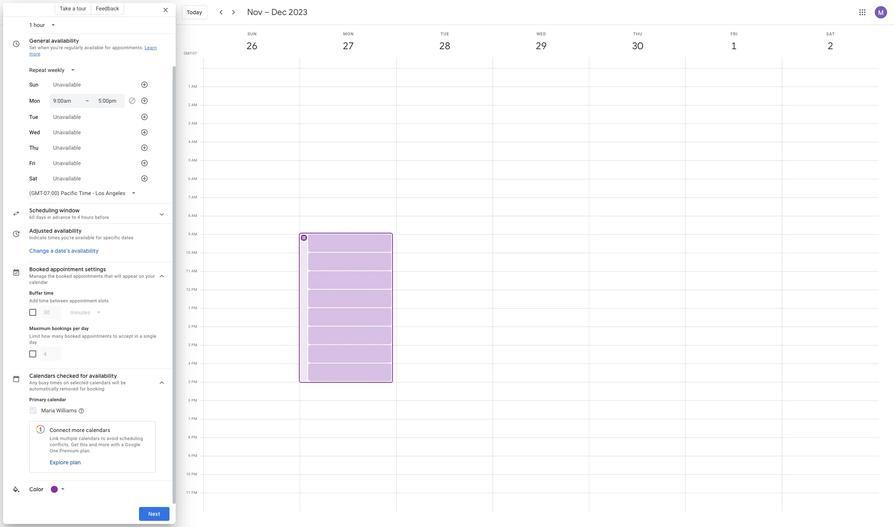 Task type: vqa. For each thing, say whether or not it's contained in the screenshot.
1st 7 from the top
yes



Task type: describe. For each thing, give the bounding box(es) containing it.
4 cell from the left
[[493, 68, 590, 513]]

change a date's availability button
[[26, 244, 102, 258]]

7 for 7 pm
[[188, 417, 191, 422]]

availability inside calendars checked for availability any busy times on selected calendars will be automatically removed for booking
[[89, 373, 117, 380]]

unavailable all day image
[[126, 95, 138, 107]]

11 pm
[[186, 491, 197, 496]]

7 pm
[[188, 417, 197, 422]]

mon for mon
[[29, 98, 40, 104]]

days
[[36, 215, 46, 220]]

williams
[[56, 408, 77, 414]]

am for 10 am
[[191, 251, 197, 255]]

thursday, november 30 element
[[629, 37, 647, 55]]

8 for 8 pm
[[188, 436, 191, 440]]

unavailable for fri
[[53, 160, 81, 166]]

am for 2 am
[[191, 103, 197, 107]]

calendars checked for availability any busy times on selected calendars will be automatically removed for booking
[[29, 373, 126, 392]]

nov – dec 2023
[[247, 7, 308, 18]]

a inside maximum bookings per day limit how many booked appointments to accept in a single day
[[140, 334, 142, 339]]

2 am
[[188, 103, 197, 107]]

on inside calendars checked for availability any busy times on selected calendars will be automatically removed for booking
[[63, 381, 69, 386]]

general
[[29, 37, 50, 44]]

unavailable for wed
[[53, 129, 81, 136]]

2 inside sat 2
[[828, 40, 833, 52]]

2 pm
[[188, 325, 197, 329]]

0 vertical spatial time
[[44, 291, 54, 296]]

unavailable for sat
[[53, 176, 81, 182]]

to for more
[[101, 437, 105, 442]]

26
[[246, 40, 257, 52]]

27 column header
[[300, 25, 397, 68]]

appear
[[123, 274, 138, 279]]

unavailable for thu
[[53, 145, 81, 151]]

am for 9 am
[[191, 232, 197, 237]]

1 cell from the left
[[204, 68, 300, 513]]

mon 27
[[343, 32, 354, 52]]

single
[[144, 334, 156, 339]]

wed 29
[[535, 32, 546, 52]]

this
[[80, 443, 88, 448]]

unavailable for tue
[[53, 114, 81, 120]]

set
[[29, 45, 36, 50]]

10 am
[[186, 251, 197, 255]]

next button
[[139, 506, 170, 524]]

availability up regularly
[[51, 37, 79, 44]]

3 for 3 am
[[188, 121, 190, 126]]

booked
[[29, 266, 49, 273]]

1 column header
[[686, 25, 783, 68]]

slots
[[98, 299, 109, 304]]

2 vertical spatial calendars
[[79, 437, 100, 442]]

tour
[[77, 5, 86, 12]]

conflicts.
[[50, 443, 70, 448]]

6 for 6 am
[[188, 177, 190, 181]]

3 cell from the left
[[397, 68, 493, 513]]

primary calendar
[[29, 398, 66, 403]]

sat 2
[[827, 32, 835, 52]]

28
[[439, 40, 450, 52]]

calendars
[[29, 373, 55, 380]]

take a tour button
[[55, 2, 91, 15]]

0 vertical spatial day
[[81, 326, 89, 332]]

plan
[[70, 460, 81, 467]]

Buffer time number field
[[44, 306, 58, 320]]

buffer time add time between appointment slots
[[29, 291, 109, 304]]

6 for 6 pm
[[188, 399, 191, 403]]

2 vertical spatial more
[[98, 443, 110, 448]]

29 column header
[[493, 25, 590, 68]]

set when you're regularly available for appointments.
[[29, 45, 143, 50]]

color
[[29, 487, 44, 494]]

thu 30
[[632, 32, 643, 52]]

for up selected
[[80, 373, 88, 380]]

sat for sat
[[29, 176, 37, 182]]

primary
[[29, 398, 46, 403]]

in inside maximum bookings per day limit how many booked appointments to accept in a single day
[[134, 334, 138, 339]]

more for connect
[[72, 428, 85, 434]]

before
[[95, 215, 109, 220]]

explore
[[50, 460, 69, 467]]

30
[[632, 40, 643, 52]]

5 pm
[[188, 380, 197, 385]]

how
[[41, 334, 50, 339]]

monday, november 27 element
[[340, 37, 357, 55]]

one
[[50, 449, 58, 454]]

10 for 10 pm
[[186, 473, 191, 477]]

tue for tue
[[29, 114, 38, 120]]

a inside button
[[50, 248, 53, 255]]

am for 4 am
[[191, 140, 197, 144]]

available inside adjusted availability indicate times you're available for specific dates
[[75, 235, 95, 241]]

wednesday, november 29 element
[[533, 37, 550, 55]]

28 column header
[[396, 25, 493, 68]]

take
[[60, 5, 71, 12]]

indicate
[[29, 235, 47, 241]]

9 pm
[[188, 454, 197, 459]]

link
[[50, 437, 59, 442]]

1 vertical spatial calendar
[[47, 398, 66, 403]]

to inside maximum bookings per day limit how many booked appointments to accept in a single day
[[113, 334, 117, 339]]

maria williams
[[41, 408, 77, 414]]

feedback button
[[91, 2, 124, 15]]

regularly
[[64, 45, 83, 50]]

26 column header
[[203, 25, 300, 68]]

10 pm
[[186, 473, 197, 477]]

fri for fri 1
[[731, 32, 738, 37]]

scheduling window 60 days in advance to 4 hours before
[[29, 207, 109, 220]]

sun 26
[[246, 32, 257, 52]]

29
[[535, 40, 546, 52]]

unavailable for sun
[[53, 82, 81, 88]]

2 cell from the left
[[299, 68, 397, 513]]

today button
[[182, 3, 207, 22]]

dates
[[121, 235, 134, 241]]

take a tour
[[60, 5, 86, 12]]

appointment inside booked appointment settings manage the booked appointments that will appear on your calendar
[[50, 266, 84, 273]]

1 inside fri 1
[[731, 40, 737, 52]]

thu for thu
[[29, 145, 38, 151]]

fri 1
[[731, 32, 738, 52]]

automatically
[[29, 387, 59, 392]]

thu for thu 30
[[633, 32, 643, 37]]

the
[[48, 274, 55, 279]]

add
[[29, 299, 38, 304]]

to for window
[[72, 215, 76, 220]]

maximum
[[29, 326, 51, 332]]

get
[[71, 443, 79, 448]]

5 am
[[188, 158, 197, 163]]

wed for wed
[[29, 129, 40, 136]]

a inside connect more calendars link multiple calendars to avoid scheduling conflicts. get this and more with a google one premium plan.
[[121, 443, 124, 448]]

you're inside adjusted availability indicate times you're available for specific dates
[[61, 235, 74, 241]]

2023
[[289, 7, 308, 18]]

am for 8 am
[[191, 214, 197, 218]]

more for learn
[[29, 51, 40, 57]]

pm for 8 pm
[[191, 436, 197, 440]]

sun for sun
[[29, 82, 38, 88]]

advance
[[53, 215, 71, 220]]

learn more
[[29, 45, 157, 57]]

plan.
[[80, 449, 91, 454]]

pm for 11 pm
[[192, 491, 197, 496]]

booked appointment settings manage the booked appointments that will appear on your calendar
[[29, 266, 155, 286]]

calendar inside booked appointment settings manage the booked appointments that will appear on your calendar
[[29, 280, 48, 286]]

change a date's availability
[[29, 248, 99, 255]]

removed
[[60, 387, 78, 392]]

google
[[125, 443, 140, 448]]

between
[[50, 299, 68, 304]]

am for 6 am
[[191, 177, 197, 181]]

in inside 'scheduling window 60 days in advance to 4 hours before'
[[47, 215, 51, 220]]

times inside adjusted availability indicate times you're available for specific dates
[[48, 235, 60, 241]]

3 am
[[188, 121, 197, 126]]



Task type: locate. For each thing, give the bounding box(es) containing it.
for inside adjusted availability indicate times you're available for specific dates
[[96, 235, 102, 241]]

am up 3 am
[[191, 103, 197, 107]]

0 vertical spatial available
[[84, 45, 104, 50]]

0 horizontal spatial fri
[[29, 160, 35, 166]]

0 vertical spatial booked
[[56, 274, 72, 279]]

1 for 1 am
[[188, 84, 190, 89]]

6 up 7 pm
[[188, 399, 191, 403]]

0 horizontal spatial to
[[72, 215, 76, 220]]

pm up 7 pm
[[191, 399, 197, 403]]

am
[[191, 84, 197, 89], [191, 103, 197, 107], [191, 121, 197, 126], [191, 140, 197, 144], [191, 158, 197, 163], [191, 177, 197, 181], [191, 195, 197, 200], [191, 214, 197, 218], [191, 232, 197, 237], [191, 251, 197, 255], [191, 269, 197, 274]]

3 for 3 pm
[[188, 343, 191, 348]]

1 horizontal spatial –
[[264, 7, 270, 18]]

12
[[186, 288, 191, 292]]

next
[[148, 511, 160, 518]]

sun for sun 26
[[248, 32, 257, 37]]

am up 5 am
[[191, 140, 197, 144]]

2 for 2 am
[[188, 103, 190, 107]]

– left end time on mondays "text box"
[[86, 98, 89, 104]]

4 for 4 am
[[188, 140, 190, 144]]

8 am
[[188, 214, 197, 218]]

a left the tour on the left
[[72, 5, 75, 12]]

4 am from the top
[[191, 140, 197, 144]]

booked inside booked appointment settings manage the booked appointments that will appear on your calendar
[[56, 274, 72, 279]]

1 vertical spatial 8
[[188, 436, 191, 440]]

3 pm from the top
[[191, 325, 197, 329]]

tuesday, november 28 element
[[436, 37, 454, 55]]

time
[[44, 291, 54, 296], [39, 299, 49, 304]]

1 vertical spatial to
[[113, 334, 117, 339]]

fri inside 1 "column header"
[[731, 32, 738, 37]]

wed
[[537, 32, 546, 37], [29, 129, 40, 136]]

you're down general availability
[[50, 45, 63, 50]]

1 6 from the top
[[188, 177, 190, 181]]

1 vertical spatial sat
[[29, 176, 37, 182]]

pm down 8 pm
[[191, 454, 197, 459]]

pm down 9 pm
[[192, 473, 197, 477]]

11 am
[[186, 269, 197, 274]]

available down hours
[[75, 235, 95, 241]]

0 horizontal spatial tue
[[29, 114, 38, 120]]

1 horizontal spatial thu
[[633, 32, 643, 37]]

a right with
[[121, 443, 124, 448]]

day
[[81, 326, 89, 332], [29, 340, 37, 346]]

1 horizontal spatial on
[[139, 274, 144, 279]]

appointments inside booked appointment settings manage the booked appointments that will appear on your calendar
[[73, 274, 103, 279]]

will inside booked appointment settings manage the booked appointments that will appear on your calendar
[[114, 274, 121, 279]]

1 horizontal spatial in
[[134, 334, 138, 339]]

when
[[38, 45, 49, 50]]

pm up 2 pm
[[191, 306, 197, 311]]

0 horizontal spatial sat
[[29, 176, 37, 182]]

sun up 26
[[248, 32, 257, 37]]

wed inside wed 29
[[537, 32, 546, 37]]

10 pm from the top
[[191, 454, 197, 459]]

0 vertical spatial sun
[[248, 32, 257, 37]]

sat up scheduling
[[29, 176, 37, 182]]

am for 7 am
[[191, 195, 197, 200]]

1 vertical spatial time
[[39, 299, 49, 304]]

12 pm from the top
[[192, 491, 197, 496]]

mon for mon 27
[[343, 32, 354, 37]]

nov
[[247, 7, 262, 18]]

appointments down settings
[[73, 274, 103, 279]]

4
[[188, 140, 190, 144], [77, 215, 80, 220], [188, 362, 191, 366]]

avoid
[[107, 437, 118, 442]]

Start time on Mondays text field
[[53, 96, 76, 106]]

pm down 6 pm
[[191, 417, 197, 422]]

appointment up the
[[50, 266, 84, 273]]

1 vertical spatial you're
[[61, 235, 74, 241]]

2 vertical spatial 1
[[188, 306, 191, 311]]

5 am from the top
[[191, 158, 197, 163]]

6 cell from the left
[[686, 68, 783, 513]]

1 vertical spatial tue
[[29, 114, 38, 120]]

1 horizontal spatial sat
[[827, 32, 835, 37]]

7 am from the top
[[191, 195, 197, 200]]

5 unavailable from the top
[[53, 160, 81, 166]]

1 vertical spatial in
[[134, 334, 138, 339]]

1 vertical spatial sun
[[29, 82, 38, 88]]

pm for 2 pm
[[191, 325, 197, 329]]

appointment left slots
[[70, 299, 97, 304]]

0 vertical spatial mon
[[343, 32, 354, 37]]

1 vertical spatial calendars
[[86, 428, 110, 434]]

am down 9 am
[[191, 251, 197, 255]]

to down window
[[72, 215, 76, 220]]

sat for sat 2
[[827, 32, 835, 37]]

30 column header
[[589, 25, 686, 68]]

10 up 11 pm on the bottom
[[186, 473, 191, 477]]

settings
[[85, 266, 106, 273]]

2 5 from the top
[[188, 380, 191, 385]]

2 11 from the top
[[186, 491, 191, 496]]

sun inside sun 26
[[248, 32, 257, 37]]

pm down 2 pm
[[191, 343, 197, 348]]

pm down 7 pm
[[191, 436, 197, 440]]

3 down 2 pm
[[188, 343, 191, 348]]

on inside booked appointment settings manage the booked appointments that will appear on your calendar
[[139, 274, 144, 279]]

your
[[146, 274, 155, 279]]

1 am from the top
[[191, 84, 197, 89]]

0 vertical spatial on
[[139, 274, 144, 279]]

0 vertical spatial 3
[[188, 121, 190, 126]]

gmt-
[[184, 51, 193, 55]]

pm for 10 pm
[[192, 473, 197, 477]]

pm for 1 pm
[[191, 306, 197, 311]]

7 down 6 pm
[[188, 417, 191, 422]]

am down the 2 am
[[191, 121, 197, 126]]

1 pm
[[188, 306, 197, 311]]

1 vertical spatial –
[[86, 98, 89, 104]]

more down set
[[29, 51, 40, 57]]

cell
[[204, 68, 300, 513], [299, 68, 397, 513], [397, 68, 493, 513], [493, 68, 590, 513], [590, 68, 686, 513], [686, 68, 783, 513], [783, 68, 879, 513]]

scheduling
[[120, 437, 143, 442]]

4 for 4 pm
[[188, 362, 191, 366]]

0 horizontal spatial wed
[[29, 129, 40, 136]]

pm right 12
[[192, 288, 197, 292]]

4 up 5 am
[[188, 140, 190, 144]]

learn
[[145, 45, 157, 50]]

11 up 12
[[186, 269, 190, 274]]

1 7 from the top
[[188, 195, 190, 200]]

time right buffer
[[44, 291, 54, 296]]

1 vertical spatial available
[[75, 235, 95, 241]]

10 up 11 am
[[186, 251, 190, 255]]

2 vertical spatial 2
[[188, 325, 191, 329]]

day right per
[[81, 326, 89, 332]]

7 pm from the top
[[191, 399, 197, 403]]

5 down 4 am
[[188, 158, 190, 163]]

friday, december 1 element
[[725, 37, 743, 55]]

0 vertical spatial 8
[[188, 214, 190, 218]]

2 7 from the top
[[188, 417, 191, 422]]

am for 5 am
[[191, 158, 197, 163]]

5 up 6 pm
[[188, 380, 191, 385]]

10 am from the top
[[191, 251, 197, 255]]

mon inside mon 27
[[343, 32, 354, 37]]

more inside learn more
[[29, 51, 40, 57]]

1 for 1 pm
[[188, 306, 191, 311]]

availability up the booking
[[89, 373, 117, 380]]

appointment
[[50, 266, 84, 273], [70, 299, 97, 304]]

for
[[105, 45, 111, 50], [96, 235, 102, 241], [80, 373, 88, 380], [80, 387, 86, 392]]

1 horizontal spatial tue
[[441, 32, 449, 37]]

0 horizontal spatial day
[[29, 340, 37, 346]]

a left single at the left of the page
[[140, 334, 142, 339]]

accept
[[119, 334, 133, 339]]

7 down 6 am
[[188, 195, 190, 200]]

0 vertical spatial 10
[[186, 251, 190, 255]]

0 vertical spatial thu
[[633, 32, 643, 37]]

0 vertical spatial appointment
[[50, 266, 84, 273]]

2 horizontal spatial to
[[113, 334, 117, 339]]

explore plan button
[[47, 456, 84, 470]]

tue for tue 28
[[441, 32, 449, 37]]

pm up 6 pm
[[191, 380, 197, 385]]

booked down per
[[65, 334, 81, 339]]

11 down 10 pm
[[186, 491, 191, 496]]

1 vertical spatial wed
[[29, 129, 40, 136]]

mon left 'start time on mondays' text field
[[29, 98, 40, 104]]

am for 1 am
[[191, 84, 197, 89]]

checked
[[57, 373, 79, 380]]

for left 'appointments.'
[[105, 45, 111, 50]]

tue 28
[[439, 32, 450, 52]]

1 vertical spatial times
[[50, 381, 62, 386]]

11 for 11 pm
[[186, 491, 191, 496]]

in right accept
[[134, 334, 138, 339]]

am up the 2 am
[[191, 84, 197, 89]]

4 left hours
[[77, 215, 80, 220]]

booked inside maximum bookings per day limit how many booked appointments to accept in a single day
[[65, 334, 81, 339]]

pm for 5 pm
[[191, 380, 197, 385]]

0 horizontal spatial thu
[[29, 145, 38, 151]]

0 vertical spatial you're
[[50, 45, 63, 50]]

am down 4 am
[[191, 158, 197, 163]]

buffer
[[29, 291, 43, 296]]

today
[[187, 9, 202, 16]]

0 vertical spatial in
[[47, 215, 51, 220]]

date's
[[55, 248, 70, 255]]

availability down advance
[[54, 228, 82, 235]]

tue inside tue 28
[[441, 32, 449, 37]]

2 3 from the top
[[188, 343, 191, 348]]

fri
[[731, 32, 738, 37], [29, 160, 35, 166]]

am down 5 am
[[191, 177, 197, 181]]

am for 3 am
[[191, 121, 197, 126]]

11 pm from the top
[[192, 473, 197, 477]]

hours
[[81, 215, 94, 220]]

1 unavailable from the top
[[53, 82, 81, 88]]

0 horizontal spatial on
[[63, 381, 69, 386]]

general availability
[[29, 37, 79, 44]]

mon up 27
[[343, 32, 354, 37]]

6 down 5 am
[[188, 177, 190, 181]]

learn more link
[[29, 45, 157, 57]]

1 vertical spatial 6
[[188, 399, 191, 403]]

in
[[47, 215, 51, 220], [134, 334, 138, 339]]

you're up change a date's availability button
[[61, 235, 74, 241]]

per
[[73, 326, 80, 332]]

0 vertical spatial 4
[[188, 140, 190, 144]]

will right "that"
[[114, 274, 121, 279]]

6
[[188, 177, 190, 181], [188, 399, 191, 403]]

9 up 10 am
[[188, 232, 190, 237]]

1 vertical spatial 1
[[188, 84, 190, 89]]

a inside button
[[72, 5, 75, 12]]

3 down the 2 am
[[188, 121, 190, 126]]

Maximum bookings per day number field
[[44, 348, 58, 361]]

feedback
[[96, 5, 119, 12]]

8 up 9 pm
[[188, 436, 191, 440]]

row
[[200, 68, 879, 513]]

pm for 9 pm
[[191, 454, 197, 459]]

0 vertical spatial 9
[[188, 232, 190, 237]]

any
[[29, 381, 37, 386]]

1 vertical spatial fri
[[29, 160, 35, 166]]

calendar up maria williams
[[47, 398, 66, 403]]

0 vertical spatial fri
[[731, 32, 738, 37]]

many
[[52, 334, 63, 339]]

0 vertical spatial 6
[[188, 177, 190, 181]]

on up removed
[[63, 381, 69, 386]]

1 3 from the top
[[188, 121, 190, 126]]

0 vertical spatial tue
[[441, 32, 449, 37]]

availability inside adjusted availability indicate times you're available for specific dates
[[54, 228, 82, 235]]

1 horizontal spatial fri
[[731, 32, 738, 37]]

pm down 10 pm
[[192, 491, 197, 496]]

9 am
[[188, 232, 197, 237]]

1
[[731, 40, 737, 52], [188, 84, 190, 89], [188, 306, 191, 311]]

7 for 7 am
[[188, 195, 190, 200]]

1 8 from the top
[[188, 214, 190, 218]]

and
[[89, 443, 97, 448]]

am for 11 am
[[191, 269, 197, 274]]

7 am
[[188, 195, 197, 200]]

thu inside thu 30
[[633, 32, 643, 37]]

1 vertical spatial 3
[[188, 343, 191, 348]]

4 am
[[188, 140, 197, 144]]

1 vertical spatial 4
[[77, 215, 80, 220]]

be
[[121, 381, 126, 386]]

1 horizontal spatial sun
[[248, 32, 257, 37]]

limit
[[29, 334, 40, 339]]

explore plan
[[50, 460, 81, 467]]

times right busy
[[50, 381, 62, 386]]

2 8 from the top
[[188, 436, 191, 440]]

gmt-07
[[184, 51, 197, 55]]

0 vertical spatial –
[[264, 7, 270, 18]]

for left specific
[[96, 235, 102, 241]]

9 up 10 pm
[[188, 454, 191, 459]]

pm up 3 pm at the bottom of the page
[[191, 325, 197, 329]]

maria
[[41, 408, 55, 414]]

1 horizontal spatial wed
[[537, 32, 546, 37]]

4 inside 'scheduling window 60 days in advance to 4 hours before'
[[77, 215, 80, 220]]

2 vertical spatial 4
[[188, 362, 191, 366]]

2 9 from the top
[[188, 454, 191, 459]]

9 for 9 am
[[188, 232, 190, 237]]

5 for 5 pm
[[188, 380, 191, 385]]

0 vertical spatial calendars
[[90, 381, 111, 386]]

End time on Mondays text field
[[98, 96, 121, 106]]

12 pm
[[186, 288, 197, 292]]

4 up 5 pm
[[188, 362, 191, 366]]

calendar
[[29, 280, 48, 286], [47, 398, 66, 403]]

1 vertical spatial 9
[[188, 454, 191, 459]]

1 vertical spatial mon
[[29, 98, 40, 104]]

0 vertical spatial times
[[48, 235, 60, 241]]

will left the be
[[112, 381, 119, 386]]

1 horizontal spatial more
[[72, 428, 85, 434]]

pm for 3 pm
[[191, 343, 197, 348]]

8 for 8 am
[[188, 214, 190, 218]]

window
[[59, 207, 80, 214]]

times inside calendars checked for availability any busy times on selected calendars will be automatically removed for booking
[[50, 381, 62, 386]]

6 pm from the top
[[191, 380, 197, 385]]

appointments left accept
[[82, 334, 112, 339]]

premium
[[59, 449, 79, 454]]

0 vertical spatial sat
[[827, 32, 835, 37]]

for down selected
[[80, 387, 86, 392]]

1 horizontal spatial mon
[[343, 32, 354, 37]]

pm for 7 pm
[[191, 417, 197, 422]]

1 horizontal spatial to
[[101, 437, 105, 442]]

calendars
[[90, 381, 111, 386], [86, 428, 110, 434], [79, 437, 100, 442]]

appointment inside buffer time add time between appointment slots
[[70, 299, 97, 304]]

0 horizontal spatial –
[[86, 98, 89, 104]]

6 am from the top
[[191, 177, 197, 181]]

to inside 'scheduling window 60 days in advance to 4 hours before'
[[72, 215, 76, 220]]

1 vertical spatial on
[[63, 381, 69, 386]]

0 horizontal spatial sun
[[29, 82, 38, 88]]

5 pm from the top
[[191, 362, 197, 366]]

1 vertical spatial thu
[[29, 145, 38, 151]]

None field
[[26, 18, 62, 32], [26, 63, 81, 77], [26, 187, 142, 200], [26, 18, 62, 32], [26, 63, 81, 77], [26, 187, 142, 200]]

60
[[29, 215, 35, 220]]

more down avoid
[[98, 443, 110, 448]]

a left the date's
[[50, 248, 53, 255]]

am down "7 am"
[[191, 214, 197, 218]]

6 unavailable from the top
[[53, 176, 81, 182]]

1 vertical spatial 2
[[188, 103, 190, 107]]

with
[[111, 443, 120, 448]]

10 for 10 am
[[186, 251, 190, 255]]

2 vertical spatial to
[[101, 437, 105, 442]]

4 unavailable from the top
[[53, 145, 81, 151]]

that
[[104, 274, 113, 279]]

0 vertical spatial 7
[[188, 195, 190, 200]]

0 vertical spatial wed
[[537, 32, 546, 37]]

connect more calendars link multiple calendars to avoid scheduling conflicts. get this and more with a google one premium plan.
[[50, 428, 143, 454]]

multiple
[[60, 437, 77, 442]]

more up multiple
[[72, 428, 85, 434]]

9 am from the top
[[191, 232, 197, 237]]

1 vertical spatial 7
[[188, 417, 191, 422]]

am down 6 am
[[191, 195, 197, 200]]

times
[[48, 235, 60, 241], [50, 381, 62, 386]]

7 cell from the left
[[783, 68, 879, 513]]

adjusted availability indicate times you're available for specific dates
[[29, 228, 134, 241]]

appointments inside maximum bookings per day limit how many booked appointments to accept in a single day
[[82, 334, 112, 339]]

0 vertical spatial calendar
[[29, 280, 48, 286]]

1 vertical spatial appointment
[[70, 299, 97, 304]]

1 horizontal spatial day
[[81, 326, 89, 332]]

1 vertical spatial will
[[112, 381, 119, 386]]

11 am from the top
[[191, 269, 197, 274]]

availability inside button
[[71, 248, 99, 255]]

day down the 'limit'
[[29, 340, 37, 346]]

– right "nov"
[[264, 7, 270, 18]]

sat up saturday, december 2 element
[[827, 32, 835, 37]]

3 unavailable from the top
[[53, 129, 81, 136]]

pm for 12 pm
[[192, 288, 197, 292]]

07
[[193, 51, 197, 55]]

calendar down manage
[[29, 280, 48, 286]]

0 vertical spatial appointments
[[73, 274, 103, 279]]

2 10 from the top
[[186, 473, 191, 477]]

4 pm
[[188, 362, 197, 366]]

am up 12 pm
[[191, 269, 197, 274]]

1 vertical spatial 11
[[186, 491, 191, 496]]

to left accept
[[113, 334, 117, 339]]

2 unavailable from the top
[[53, 114, 81, 120]]

8 am from the top
[[191, 214, 197, 218]]

grid containing 26
[[179, 25, 885, 528]]

booked right the
[[56, 274, 72, 279]]

0 vertical spatial 1
[[731, 40, 737, 52]]

2 pm from the top
[[191, 306, 197, 311]]

am down the 8 am
[[191, 232, 197, 237]]

1 pm from the top
[[192, 288, 197, 292]]

wed for wed 29
[[537, 32, 546, 37]]

0 vertical spatial to
[[72, 215, 76, 220]]

2 am from the top
[[191, 103, 197, 107]]

0 horizontal spatial in
[[47, 215, 51, 220]]

1 vertical spatial 5
[[188, 380, 191, 385]]

in right the days
[[47, 215, 51, 220]]

pm
[[192, 288, 197, 292], [191, 306, 197, 311], [191, 325, 197, 329], [191, 343, 197, 348], [191, 362, 197, 366], [191, 380, 197, 385], [191, 399, 197, 403], [191, 417, 197, 422], [191, 436, 197, 440], [191, 454, 197, 459], [192, 473, 197, 477], [192, 491, 197, 496]]

will inside calendars checked for availability any busy times on selected calendars will be automatically removed for booking
[[112, 381, 119, 386]]

sat inside 2 column header
[[827, 32, 835, 37]]

saturday, december 2 element
[[822, 37, 840, 55]]

appointments
[[73, 274, 103, 279], [82, 334, 112, 339]]

1 9 from the top
[[188, 232, 190, 237]]

9 pm from the top
[[191, 436, 197, 440]]

1 vertical spatial more
[[72, 428, 85, 434]]

pm up 5 pm
[[191, 362, 197, 366]]

3 am from the top
[[191, 121, 197, 126]]

times down adjusted
[[48, 235, 60, 241]]

scheduling
[[29, 207, 58, 214]]

sun down set
[[29, 82, 38, 88]]

1 10 from the top
[[186, 251, 190, 255]]

pm for 6 pm
[[191, 399, 197, 403]]

7
[[188, 195, 190, 200], [188, 417, 191, 422]]

0 vertical spatial 11
[[186, 269, 190, 274]]

calendars inside calendars checked for availability any busy times on selected calendars will be automatically removed for booking
[[90, 381, 111, 386]]

1 vertical spatial 10
[[186, 473, 191, 477]]

11 for 11 am
[[186, 269, 190, 274]]

grid
[[179, 25, 885, 528]]

time right add
[[39, 299, 49, 304]]

5
[[188, 158, 190, 163], [188, 380, 191, 385]]

pm for 4 pm
[[191, 362, 197, 366]]

9 for 9 pm
[[188, 454, 191, 459]]

2 for 2 pm
[[188, 325, 191, 329]]

5 cell from the left
[[590, 68, 686, 513]]

1 vertical spatial appointments
[[82, 334, 112, 339]]

5 for 5 am
[[188, 158, 190, 163]]

to inside connect more calendars link multiple calendars to avoid scheduling conflicts. get this and more with a google one premium plan.
[[101, 437, 105, 442]]

2 column header
[[782, 25, 879, 68]]

1 11 from the top
[[186, 269, 190, 274]]

sunday, november 26 element
[[243, 37, 261, 55]]

0 vertical spatial more
[[29, 51, 40, 57]]

2 horizontal spatial more
[[98, 443, 110, 448]]

0 vertical spatial 5
[[188, 158, 190, 163]]

4 pm from the top
[[191, 343, 197, 348]]

1 vertical spatial booked
[[65, 334, 81, 339]]

2 6 from the top
[[188, 399, 191, 403]]

on left your
[[139, 274, 144, 279]]

adjusted
[[29, 228, 53, 235]]

0 horizontal spatial more
[[29, 51, 40, 57]]

1 5 from the top
[[188, 158, 190, 163]]

available right regularly
[[84, 45, 104, 50]]

thu
[[633, 32, 643, 37], [29, 145, 38, 151]]

8 down "7 am"
[[188, 214, 190, 218]]

fri for fri
[[29, 160, 35, 166]]

0 horizontal spatial mon
[[29, 98, 40, 104]]

8 pm from the top
[[191, 417, 197, 422]]

to left avoid
[[101, 437, 105, 442]]

you're
[[50, 45, 63, 50], [61, 235, 74, 241]]

availability down adjusted availability indicate times you're available for specific dates
[[71, 248, 99, 255]]

9
[[188, 232, 190, 237], [188, 454, 191, 459]]

0 vertical spatial 2
[[828, 40, 833, 52]]



